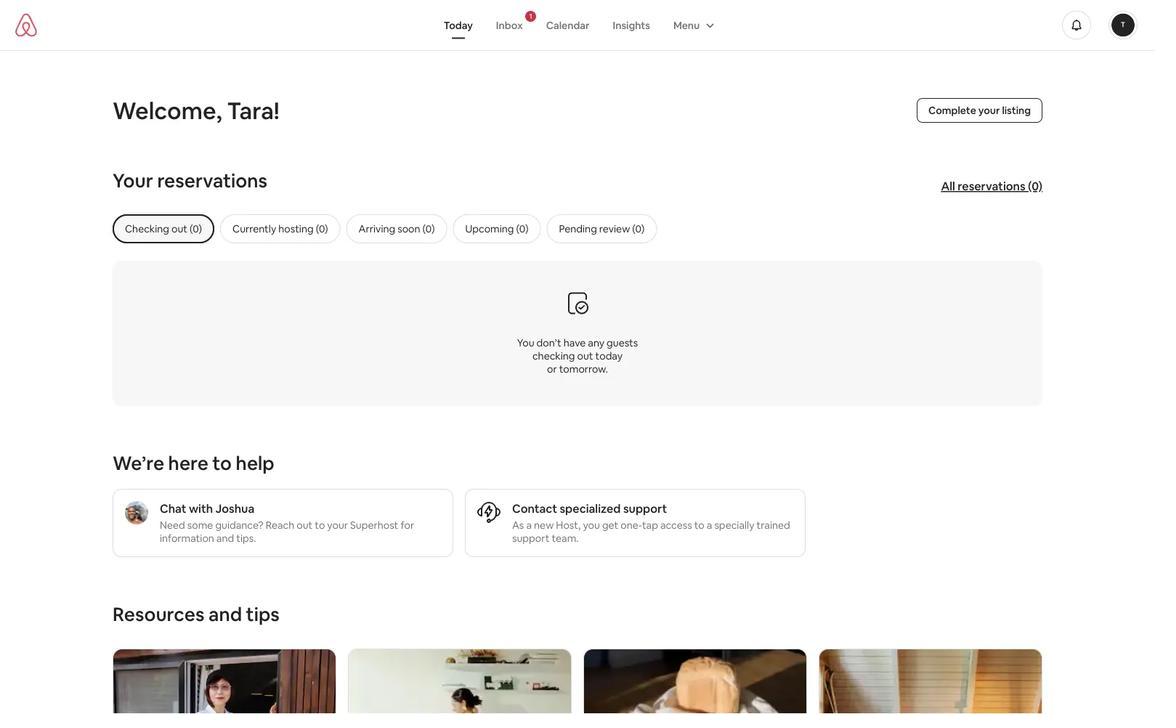 Task type: locate. For each thing, give the bounding box(es) containing it.
arriving
[[359, 222, 395, 235]]

have
[[564, 336, 586, 349]]

today link
[[432, 11, 484, 39]]

trained
[[757, 519, 790, 532]]

out right reach
[[297, 519, 313, 532]]

reservations right all
[[958, 179, 1025, 194]]

all reservations (0) link
[[934, 172, 1050, 201]]

to left help
[[212, 451, 232, 475]]

0 horizontal spatial a
[[526, 519, 532, 532]]

to inside chat with joshua need some guidance? reach out to your superhost for information and tips.
[[315, 519, 325, 532]]

thumbnail card image
[[113, 649, 336, 714], [113, 649, 336, 714], [349, 649, 571, 714], [349, 649, 571, 714], [584, 649, 806, 714], [584, 649, 806, 714], [819, 649, 1042, 714], [819, 649, 1042, 714]]

1
[[529, 12, 532, 21]]

menu
[[673, 19, 700, 32]]

complete your listing link
[[917, 98, 1042, 123]]

resources
[[113, 602, 204, 627]]

one-
[[621, 519, 642, 532]]

0 vertical spatial (0)
[[1028, 179, 1042, 194]]

to right access
[[694, 519, 704, 532]]

for
[[401, 519, 414, 532]]

0 vertical spatial your
[[978, 104, 1000, 117]]

to right reach
[[315, 519, 325, 532]]

1 horizontal spatial a
[[707, 519, 712, 532]]

0 horizontal spatial (0)
[[516, 222, 528, 235]]

1 vertical spatial your
[[327, 519, 348, 532]]

tips
[[246, 602, 280, 627]]

your left superhost
[[327, 519, 348, 532]]

out
[[577, 349, 593, 362], [297, 519, 313, 532]]

currently hosting (0)
[[233, 222, 328, 235]]

(0)
[[1028, 179, 1042, 194], [516, 222, 528, 235]]

1 horizontal spatial (0)
[[1028, 179, 1042, 194]]

don't
[[537, 336, 561, 349]]

out (0)
[[171, 222, 202, 235]]

calendar
[[546, 19, 590, 32]]

your
[[978, 104, 1000, 117], [327, 519, 348, 532]]

1 horizontal spatial your
[[978, 104, 1000, 117]]

your inside chat with joshua need some guidance? reach out to your superhost for information and tips.
[[327, 519, 348, 532]]

tap
[[642, 519, 658, 532]]

0 horizontal spatial out
[[297, 519, 313, 532]]

0 horizontal spatial to
[[212, 451, 232, 475]]

we're
[[113, 451, 164, 475]]

access
[[660, 519, 692, 532]]

welcome,
[[113, 95, 222, 126]]

0 vertical spatial out
[[577, 349, 593, 362]]

pending review (0)
[[559, 222, 645, 235]]

a
[[526, 519, 532, 532], [707, 519, 712, 532]]

0 horizontal spatial your
[[327, 519, 348, 532]]

today
[[444, 19, 473, 32]]

1 vertical spatial (0)
[[516, 222, 528, 235]]

some
[[187, 519, 213, 532]]

0 horizontal spatial reservations
[[157, 169, 267, 193]]

support
[[623, 501, 667, 516]]

1 horizontal spatial out
[[577, 349, 593, 362]]

need
[[160, 519, 185, 532]]

menu button
[[662, 11, 723, 39]]

1 a from the left
[[526, 519, 532, 532]]

resources and tips
[[113, 602, 280, 627]]

(0) inside reservation filters group
[[516, 222, 528, 235]]

tara!
[[227, 95, 280, 126]]

help
[[236, 451, 274, 475]]

all reservations (0)
[[941, 179, 1042, 194]]

out inside chat with joshua need some guidance? reach out to your superhost for information and tips.
[[297, 519, 313, 532]]

guests
[[607, 336, 638, 349]]

new
[[534, 519, 554, 532]]

currently
[[233, 222, 276, 235]]

information
[[160, 532, 214, 545]]

insights link
[[601, 11, 662, 39]]

reservations
[[157, 169, 267, 193], [958, 179, 1025, 194]]

1 horizontal spatial to
[[315, 519, 325, 532]]

with
[[189, 501, 213, 516]]

support team.
[[512, 532, 579, 545]]

your reservations
[[113, 169, 267, 193]]

hosting (0)
[[278, 222, 328, 235]]

you don't have any guests checking out today or tomorrow.
[[517, 336, 638, 375]]

your left listing on the right
[[978, 104, 1000, 117]]

to
[[212, 451, 232, 475], [315, 519, 325, 532], [694, 519, 704, 532]]

out left today
[[577, 349, 593, 362]]

reservations up the 'out (0)'
[[157, 169, 267, 193]]

to inside the contact specialized support as a new host, you get one-tap access to a specially trained support team.
[[694, 519, 704, 532]]

your inside 'link'
[[978, 104, 1000, 117]]

1 horizontal spatial reservations
[[958, 179, 1025, 194]]

2 horizontal spatial to
[[694, 519, 704, 532]]

superhost
[[350, 519, 398, 532]]

a right as
[[526, 519, 532, 532]]

a left specially
[[707, 519, 712, 532]]

checking
[[125, 222, 169, 235]]

1 vertical spatial out
[[297, 519, 313, 532]]



Task type: vqa. For each thing, say whether or not it's contained in the screenshot.
Lakefront
no



Task type: describe. For each thing, give the bounding box(es) containing it.
your
[[113, 169, 153, 193]]

insights
[[613, 19, 650, 32]]

contact
[[512, 501, 557, 516]]

inbox 1 calendar
[[496, 12, 590, 32]]

arriving soon (0)
[[359, 222, 435, 235]]

and
[[208, 602, 242, 627]]

inbox
[[496, 19, 523, 32]]

chat
[[160, 501, 186, 516]]

pending
[[559, 222, 597, 235]]

as
[[512, 519, 524, 532]]

here
[[168, 451, 208, 475]]

or tomorrow.
[[547, 362, 608, 375]]

2 a from the left
[[707, 519, 712, 532]]

chat with joshua need some guidance? reach out to your superhost for information and tips.
[[160, 501, 414, 545]]

out inside you don't have any guests checking out today or tomorrow.
[[577, 349, 593, 362]]

main navigation menu image
[[1111, 13, 1135, 37]]

reservations for your
[[157, 169, 267, 193]]

today
[[595, 349, 623, 362]]

you
[[517, 336, 534, 349]]

contact specialized support as a new host, you get one-tap access to a specially trained support team.
[[512, 501, 790, 545]]

and tips.
[[216, 532, 256, 545]]

any
[[588, 336, 604, 349]]

all
[[941, 179, 955, 194]]

listing
[[1002, 104, 1031, 117]]

reach
[[266, 519, 294, 532]]

checking
[[532, 349, 575, 362]]

reservation filters group
[[113, 214, 1071, 243]]

soon (0)
[[397, 222, 435, 235]]

we're here to help
[[113, 451, 274, 475]]

upcoming
[[465, 222, 514, 235]]

calendar link
[[534, 11, 601, 39]]

joshua
[[215, 501, 255, 516]]

complete
[[928, 104, 976, 117]]

you
[[583, 519, 600, 532]]

checking out (0)
[[125, 222, 202, 235]]

upcoming (0)
[[465, 222, 528, 235]]

specialized
[[560, 501, 621, 516]]

specially
[[714, 519, 754, 532]]

reservations for all
[[958, 179, 1025, 194]]

complete your listing
[[928, 104, 1031, 117]]

host,
[[556, 519, 581, 532]]

guidance?
[[215, 519, 263, 532]]

get
[[602, 519, 618, 532]]

review (0)
[[599, 222, 645, 235]]

welcome, tara!
[[113, 95, 280, 126]]



